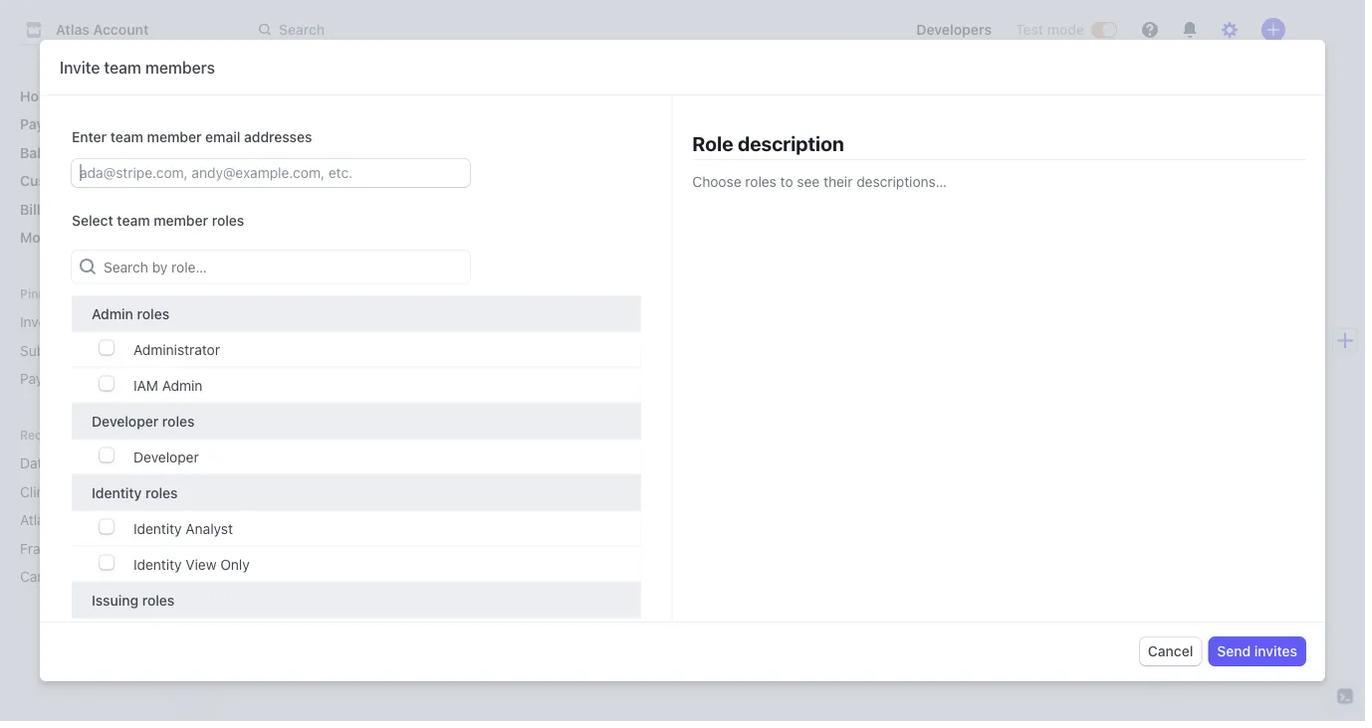 Task type: locate. For each thing, give the bounding box(es) containing it.
invites
[[1255, 644, 1298, 660]]

subscriptions link
[[12, 335, 203, 367]]

admin right iam
[[162, 377, 203, 394]]

home link
[[12, 80, 203, 112]]

0 horizontal spatial admin
[[92, 306, 133, 322]]

role description
[[692, 131, 844, 155]]

recent navigation links element
[[0, 427, 219, 593]]

choose
[[692, 174, 741, 190]]

1 vertical spatial identity
[[133, 521, 182, 537]]

any
[[405, 229, 428, 245]]

admin
[[92, 306, 133, 322], [162, 377, 203, 394]]

invoices
[[20, 314, 72, 331]]

roles up "search by role…" field
[[212, 213, 244, 229]]

fraud prevention
[[20, 541, 129, 557]]

admin up subscriptions link
[[92, 306, 133, 322]]

developers link
[[908, 14, 1000, 46]]

member
[[147, 129, 202, 145], [154, 213, 208, 229], [467, 229, 521, 245]]

fraud prevention link
[[12, 533, 175, 565]]

team down settings link
[[259, 143, 329, 176]]

home
[[20, 88, 59, 104]]

balances link
[[12, 136, 203, 169]]

0 horizontal spatial atlas
[[20, 512, 52, 529]]

roles for developer roles
[[162, 413, 195, 430]]

require
[[356, 229, 401, 245]]

developer down developer roles
[[133, 449, 199, 466]]

2 vertical spatial identity
[[133, 557, 182, 573]]

invite
[[60, 58, 100, 77]]

the
[[809, 229, 830, 245]]

administrator up iam admin
[[133, 342, 220, 358]]

email
[[205, 129, 240, 145]]

1 horizontal spatial atlas
[[56, 21, 90, 38]]

1 vertical spatial atlas
[[20, 512, 52, 529]]

team up home link
[[104, 58, 141, 77]]

1 horizontal spatial team
[[342, 93, 379, 110]]

core navigation links element
[[12, 80, 203, 254]]

team right any
[[432, 229, 464, 245]]

admin roles
[[92, 306, 169, 322]]

Search search field
[[247, 12, 809, 48]]

atlas inside button
[[56, 21, 90, 38]]

iam
[[133, 377, 158, 394]]

administrator up (owner)
[[658, 376, 744, 392]]

team for select
[[117, 213, 150, 229]]

developer
[[92, 413, 159, 430], [133, 449, 199, 466]]

to left the enable in the right of the page
[[733, 229, 746, 245]]

0 vertical spatial administrator
[[133, 342, 220, 358]]

payment links link
[[12, 363, 203, 395]]

team
[[104, 58, 141, 77], [110, 129, 143, 145], [117, 213, 150, 229], [432, 229, 464, 245]]

roles for issuing roles
[[142, 593, 175, 609]]

member down customers link
[[154, 213, 208, 229]]

1 horizontal spatial administrator
[[658, 376, 744, 392]]

team
[[342, 93, 379, 110], [259, 143, 329, 176]]

atlas up invite
[[56, 21, 90, 38]]

0 vertical spatial to
[[780, 174, 793, 190]]

member left without
[[467, 229, 521, 245]]

identity roles
[[92, 485, 178, 501]]

card
[[20, 569, 51, 586]]

roles for choose roles to see their descriptions…
[[745, 174, 777, 190]]

identity for identity view only
[[133, 557, 182, 573]]

choose roles to see their descriptions…
[[692, 174, 947, 190]]

0 horizontal spatial to
[[733, 229, 746, 245]]

issuing
[[92, 593, 139, 609]]

send invites
[[1217, 644, 1298, 660]]

member left email
[[147, 129, 202, 145]]

1 horizontal spatial admin
[[162, 377, 203, 394]]

addresses
[[244, 129, 312, 145]]

prevention
[[61, 541, 129, 557]]

their
[[824, 174, 853, 190]]

0 horizontal spatial administrator
[[133, 342, 220, 358]]

view
[[186, 557, 217, 573]]

1 horizontal spatial to
[[780, 174, 793, 190]]

two-
[[576, 229, 606, 245]]

0 vertical spatial atlas
[[56, 21, 90, 38]]

identity
[[92, 485, 142, 501], [133, 521, 182, 537], [133, 557, 182, 573]]

0 vertical spatial identity
[[92, 485, 142, 501]]

see
[[797, 174, 820, 190]]

to
[[780, 174, 793, 190], [733, 229, 746, 245]]

atlas inside recent element
[[20, 512, 52, 529]]

1 vertical spatial admin
[[162, 377, 203, 394]]

roles up identity analyst
[[145, 485, 178, 501]]

administrator (owner)
[[658, 376, 744, 412]]

data pipeline
[[20, 456, 104, 472]]

Search by role… field
[[96, 259, 462, 275]]

developer down iam
[[92, 413, 159, 430]]

iam admin
[[133, 377, 203, 394]]

team right settings link
[[342, 93, 379, 110]]

payments link
[[12, 108, 203, 140]]

cancel
[[1148, 644, 1193, 660]]

mode
[[1047, 21, 1084, 38]]

roles down iam admin
[[162, 413, 195, 430]]

more button
[[12, 222, 203, 254]]

it
[[797, 229, 805, 245]]

None text field
[[80, 161, 462, 185]]

roles right issuing
[[142, 593, 175, 609]]

only
[[220, 557, 250, 573]]

roles down role description
[[745, 174, 777, 190]]

this will require any team member without two-step authentication to enable it the next time they sign in.
[[301, 229, 974, 245]]

roles up subscriptions link
[[137, 306, 169, 322]]

1 vertical spatial administrator
[[658, 376, 744, 392]]

administrator
[[133, 342, 220, 358], [658, 376, 744, 392]]

description
[[738, 131, 844, 155]]

1 vertical spatial to
[[733, 229, 746, 245]]

0 horizontal spatial team
[[259, 143, 329, 176]]

0 vertical spatial admin
[[92, 306, 133, 322]]

authentication
[[638, 229, 730, 245]]

roles
[[745, 174, 777, 190], [212, 213, 244, 229], [137, 306, 169, 322], [162, 413, 195, 430], [145, 485, 178, 501], [142, 593, 175, 609]]

analyst
[[186, 521, 233, 537]]

members
[[145, 58, 215, 77]]

team right enter
[[110, 129, 143, 145]]

team right "select"
[[117, 213, 150, 229]]

0 vertical spatial developer
[[92, 413, 159, 430]]

roles for identity roles
[[145, 485, 178, 501]]

developer for developer roles
[[92, 413, 159, 430]]

to left see
[[780, 174, 793, 190]]

atlas up fraud
[[20, 512, 52, 529]]

step
[[606, 229, 634, 245]]

sign
[[928, 229, 955, 245]]

1 vertical spatial developer
[[133, 449, 199, 466]]



Task type: describe. For each thing, give the bounding box(es) containing it.
card issuing link
[[12, 561, 175, 593]]

roles
[[658, 338, 694, 351]]

climate
[[20, 484, 69, 500]]

atlas link
[[12, 504, 175, 537]]

team for enter
[[110, 129, 143, 145]]

member for email
[[147, 129, 202, 145]]

billing
[[20, 201, 61, 218]]

enable
[[750, 229, 793, 245]]

account
[[93, 21, 149, 38]]

blacklashes1000@gmail.com
[[263, 396, 452, 412]]

developers
[[916, 21, 992, 38]]

this
[[301, 229, 328, 245]]

card issuing
[[20, 569, 99, 586]]

subscriptions
[[20, 343, 108, 359]]

more
[[20, 230, 58, 246]]

test mode
[[1016, 21, 1084, 38]]

balances
[[20, 144, 81, 161]]

climate program link
[[12, 476, 175, 508]]

issuing
[[54, 569, 99, 586]]

atlas for atlas
[[20, 512, 52, 529]]

select
[[72, 213, 113, 229]]

0 vertical spatial team
[[342, 93, 379, 110]]

test
[[1016, 21, 1044, 38]]

enter team member email addresses
[[72, 129, 312, 145]]

enter
[[72, 129, 107, 145]]

they
[[897, 229, 925, 245]]

identity analyst
[[133, 521, 233, 537]]

payment links
[[20, 371, 108, 387]]

search
[[279, 21, 325, 38]]

roles for admin roles
[[137, 306, 169, 322]]

time
[[865, 229, 893, 245]]

climate program
[[20, 484, 127, 500]]

administrator for administrator
[[133, 342, 220, 358]]

1 vertical spatial team
[[259, 143, 329, 176]]

payments
[[20, 116, 86, 132]]

send
[[1217, 644, 1251, 660]]

atlas for atlas account
[[56, 21, 90, 38]]

invite team members
[[60, 58, 215, 77]]

program
[[72, 484, 127, 500]]

pinned navigation links element
[[12, 286, 203, 395]]

data pipeline link
[[12, 448, 175, 480]]

descriptions…
[[857, 174, 947, 190]]

settings
[[259, 93, 314, 110]]

team for invite
[[104, 58, 141, 77]]

issuing roles
[[92, 593, 175, 609]]

pipeline
[[54, 456, 104, 472]]

payment
[[20, 371, 76, 387]]

in.
[[959, 229, 974, 245]]

customers link
[[12, 165, 203, 197]]

will
[[332, 229, 352, 245]]

pinned element
[[12, 306, 203, 395]]

developer roles
[[92, 413, 195, 430]]

select team member roles
[[72, 213, 244, 229]]

billing link
[[12, 193, 203, 226]]

atlas account button
[[20, 16, 169, 44]]

customers
[[20, 173, 93, 189]]

notifications image
[[1182, 22, 1198, 38]]

atlas account
[[56, 21, 149, 38]]

pinned
[[20, 287, 60, 301]]

developer for developer
[[133, 449, 199, 466]]

recent
[[20, 428, 61, 442]]

identity for identity roles
[[92, 485, 142, 501]]

cancel button
[[1140, 638, 1201, 666]]

identity for identity analyst
[[133, 521, 182, 537]]

administrator for administrator (owner)
[[658, 376, 744, 392]]

identity view only
[[133, 557, 250, 573]]

settings link
[[259, 93, 314, 110]]

data
[[20, 456, 50, 472]]

role
[[692, 131, 733, 155]]

(owner)
[[658, 396, 710, 412]]

invoices link
[[12, 306, 203, 339]]

recent element
[[0, 448, 219, 593]]

links
[[80, 371, 108, 387]]

next
[[833, 229, 861, 245]]

send invites button
[[1209, 638, 1305, 666]]

fraud
[[20, 541, 57, 557]]

without
[[524, 229, 572, 245]]

member for roles
[[154, 213, 208, 229]]



Task type: vqa. For each thing, say whether or not it's contained in the screenshot.
any
yes



